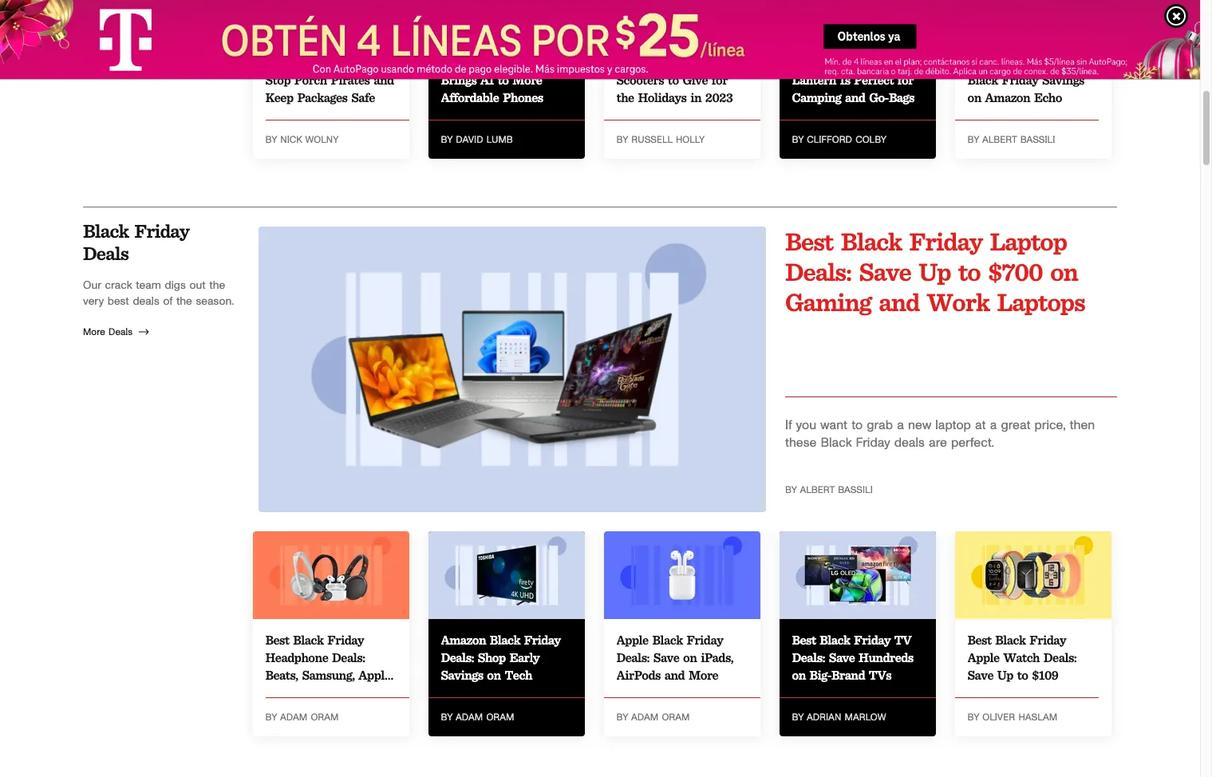 Task type: describe. For each thing, give the bounding box(es) containing it.
by for apple black friday deals: save on ipads, airpods and more
[[616, 712, 628, 722]]

best black friday tv deals: save hundreds on big-brand tvs
[[792, 632, 913, 683]]

david
[[456, 135, 483, 144]]

black for best black friday laptop deals: save up to $700 on gaming and work laptops
[[841, 226, 902, 257]]

oram for on
[[486, 712, 514, 722]]

and inside apple black friday deals: save on ipads, airpods and more
[[664, 667, 685, 683]]

day:
[[1032, 55, 1056, 70]]

savings inside amazon black friday deals: shop early savings on tech
[[441, 667, 483, 683]]

by david lumb
[[441, 135, 513, 144]]

the best e-bikes and scooters to give for the holidays in 2023
[[616, 55, 736, 105]]

apple black friday deals: save on ipads, airpods and more
[[616, 632, 733, 683]]

best
[[108, 296, 129, 307]]

best inside the best e-bikes and scooters to give for the holidays in 2023
[[642, 55, 666, 70]]

apple airpods 2 bf image
[[604, 531, 760, 619]]

laptop
[[935, 419, 971, 432]]

0 vertical spatial by albert bassili
[[967, 135, 1055, 144]]

a hand holds a phone with an image of a chip labeled snapdragon 7 gen 3, in front of a background of colorful apartments. image
[[428, 0, 584, 41]]

tvs
[[869, 667, 891, 683]]

laptop
[[990, 226, 1067, 257]]

more down very
[[83, 327, 105, 337]]

2 a from the left
[[990, 419, 997, 432]]

new
[[908, 419, 931, 432]]

$109
[[1032, 667, 1058, 683]]

for inside this tiny usb-c lantern is perfect for camping and go-bags
[[898, 72, 914, 88]]

laptops
[[997, 286, 1085, 317]]

our crack team digs out the very best deals of the season.
[[83, 280, 234, 307]]

crack
[[105, 280, 132, 291]]

apple inside best black friday apple watch deals: save up to $109
[[967, 650, 1000, 665]]

is
[[840, 72, 850, 88]]

deals inside black friday deals
[[83, 242, 128, 265]]

oram for airpods
[[662, 712, 690, 722]]

you
[[796, 419, 816, 432]]

adam for best black friday headphone deals: beats, samsung, apple and more
[[280, 712, 307, 722]]

digs
[[165, 280, 186, 291]]

save inside best black friday apple watch deals: save up to $109
[[967, 667, 993, 683]]

deals: inside best black friday apple watch deals: save up to $109
[[1044, 650, 1077, 665]]

deals: inside 'best black friday headphone deals: beats, samsung, apple and more'
[[332, 650, 365, 665]]

haslam
[[1019, 712, 1057, 722]]

the 5th-gen echo dot smart speaker and a tp-link kasa smart bulb are displayed against a yellow background. image
[[955, 0, 1111, 41]]

wolny
[[305, 135, 339, 144]]

black for best black friday tv deals: save hundreds on big-brand tvs
[[820, 632, 850, 648]]

friday for amazon black friday deals: shop early savings on tech
[[524, 632, 561, 648]]

on inside amazon black friday deals: shop early savings on tech
[[487, 667, 501, 683]]

packages
[[297, 90, 347, 105]]

heybike ranger s hero image
[[604, 0, 760, 41]]

you can do more to stop porch pirates and keep packages safe
[[265, 55, 394, 105]]

deals inside if you want to grab a new laptop at a great price, then these black friday deals are perfect.
[[894, 437, 925, 450]]

tv
[[894, 632, 911, 648]]

do
[[316, 55, 332, 70]]

brand
[[831, 667, 865, 683]]

by oliver haslam
[[967, 712, 1057, 722]]

up inside best black friday laptop deals: save up to $700 on gaming and work laptops
[[919, 256, 951, 287]]

the
[[616, 55, 638, 70]]

echo
[[1034, 90, 1062, 105]]

marlow
[[845, 712, 886, 722]]

holidays
[[638, 90, 687, 105]]

usb-
[[850, 55, 879, 70]]

nick
[[280, 135, 302, 144]]

price,
[[1035, 419, 1066, 432]]

by for best black friday headphone deals: beats, samsung, apple and more
[[265, 712, 277, 722]]

deals: inside best black friday laptop deals: save up to $700 on gaming and work laptops
[[785, 256, 851, 287]]

lumb
[[487, 135, 513, 144]]

savings inside 'deal of the day: early black friday savings on amazon echo'
[[1042, 72, 1084, 88]]

black friday deals
[[83, 219, 189, 265]]

scooters
[[616, 72, 664, 88]]

deals: inside amazon black friday deals: shop early savings on tech
[[441, 650, 474, 665]]

friday for best black friday headphone deals: beats, samsung, apple and more
[[327, 632, 364, 648]]

stop
[[265, 72, 290, 88]]

c
[[879, 55, 887, 70]]

porch
[[294, 72, 327, 88]]

amazon black friday deals: shop early savings on tech
[[441, 632, 561, 683]]

friday for best black friday laptop deals: save up to $700 on gaming and work laptops
[[909, 226, 982, 257]]

by adam oram for apple black friday deals: save on ipads, airpods and more
[[616, 712, 690, 722]]

watch
[[1003, 650, 1040, 665]]

adrian
[[807, 712, 841, 722]]

safe
[[351, 90, 375, 105]]

then
[[1070, 419, 1095, 432]]

phones
[[503, 90, 543, 105]]

team
[[136, 280, 161, 291]]

more deals link
[[83, 322, 239, 341]]

black friday headphone deals image
[[253, 531, 409, 619]]

adam for amazon black friday deals: shop early savings on tech
[[456, 712, 483, 722]]

more inside apple black friday deals: save on ipads, airpods and more
[[689, 667, 718, 683]]

and inside best black friday laptop deals: save up to $700 on gaming and work laptops
[[879, 286, 919, 317]]

best for best black friday apple watch deals: save up to $109
[[967, 632, 991, 648]]

to inside best black friday apple watch deals: save up to $109
[[1017, 667, 1028, 683]]

bikes
[[682, 55, 712, 70]]

teeny tiny handheld lamp for camping or go bag. image
[[779, 0, 936, 41]]

1 a from the left
[[897, 419, 904, 432]]

black for amazon black friday deals: shop early savings on tech
[[490, 632, 520, 648]]

adam for apple black friday deals: save on ipads, airpods and more
[[631, 712, 658, 722]]

colby
[[856, 135, 887, 144]]

ipads,
[[701, 650, 733, 665]]

deals: inside apple black friday deals: save on ipads, airpods and more
[[616, 650, 650, 665]]

amazon inside amazon black friday deals: shop early savings on tech
[[441, 632, 486, 648]]

you
[[265, 55, 287, 70]]

0 horizontal spatial albert
[[800, 485, 835, 495]]

0 horizontal spatial bassili
[[838, 485, 873, 495]]

friday inside if you want to grab a new laptop at a great price, then these black friday deals are perfect.
[[856, 437, 890, 450]]

brings
[[441, 72, 477, 88]]

the inside 'deal of the day: early black friday savings on amazon echo'
[[1011, 55, 1028, 70]]

by for you can do more to stop porch pirates and keep packages safe
[[265, 135, 277, 144]]

to inside if you want to grab a new laptop at a great price, then these black friday deals are perfect.
[[852, 419, 863, 432]]

and inside 'best black friday headphone deals: beats, samsung, apple and more'
[[265, 685, 286, 700]]

qualcomm's next chip brings ai to more affordable phones
[[441, 55, 569, 105]]

friday for best black friday tv deals: save hundreds on big-brand tvs
[[854, 632, 890, 648]]

on inside best black friday tv deals: save hundreds on big-brand tvs
[[792, 667, 806, 683]]

up inside best black friday apple watch deals: save up to $109
[[997, 667, 1013, 683]]

deal
[[967, 55, 992, 70]]

hundreds
[[859, 650, 913, 665]]

black for best black friday apple watch deals: save up to $109
[[995, 632, 1026, 648]]

samsung,
[[302, 667, 355, 683]]

best black friday laptop deals: save up to $700 on gaming and work laptops
[[785, 226, 1085, 317]]

holly
[[676, 135, 705, 144]]

at
[[975, 419, 986, 432]]

are
[[929, 437, 947, 450]]



Task type: vqa. For each thing, say whether or not it's contained in the screenshot.
Echo-
no



Task type: locate. For each thing, give the bounding box(es) containing it.
very
[[83, 296, 104, 307]]

save up "brand"
[[829, 650, 855, 665]]

1 horizontal spatial for
[[898, 72, 914, 88]]

best right tv
[[967, 632, 991, 648]]

early inside 'deal of the day: early black friday savings on amazon echo'
[[1060, 55, 1090, 70]]

save inside best black friday laptop deals: save up to $700 on gaming and work laptops
[[859, 256, 911, 287]]

a right at
[[990, 419, 997, 432]]

friday up the tech
[[524, 632, 561, 648]]

friday up samsung,
[[327, 632, 364, 648]]

2 horizontal spatial by adam oram
[[616, 712, 690, 722]]

to down e-
[[668, 72, 679, 88]]

0 horizontal spatial up
[[919, 256, 951, 287]]

0 horizontal spatial a
[[897, 419, 904, 432]]

beats,
[[265, 667, 298, 683]]

keep
[[265, 90, 293, 105]]

friday up work
[[909, 226, 982, 257]]

the left day:
[[1011, 55, 1028, 70]]

a
[[897, 419, 904, 432], [990, 419, 997, 432]]

more down next
[[512, 72, 542, 88]]

early
[[1060, 55, 1090, 70], [509, 650, 539, 665]]

1 by adam oram from the left
[[265, 712, 339, 722]]

apple inside 'best black friday headphone deals: beats, samsung, apple and more'
[[358, 667, 391, 683]]

2 by adam oram from the left
[[441, 712, 514, 722]]

deals down best
[[109, 327, 132, 337]]

early inside amazon black friday deals: shop early savings on tech
[[509, 650, 539, 665]]

by adam oram down the tech
[[441, 712, 514, 722]]

and inside you can do more to stop porch pirates and keep packages safe
[[374, 72, 394, 88]]

of inside 'deal of the day: early black friday savings on amazon echo'
[[996, 55, 1007, 70]]

to down the watch at the bottom right of page
[[1017, 667, 1028, 683]]

by adam oram down beats,
[[265, 712, 339, 722]]

friday inside 'best black friday headphone deals: beats, samsung, apple and more'
[[327, 632, 364, 648]]

by russell holly
[[616, 135, 705, 144]]

save inside best black friday tv deals: save hundreds on big-brand tvs
[[829, 650, 855, 665]]

headphone
[[265, 650, 328, 665]]

bassili down echo
[[1020, 135, 1055, 144]]

friday inside apple black friday deals: save on ipads, airpods and more
[[687, 632, 723, 648]]

savings
[[1042, 72, 1084, 88], [441, 667, 483, 683]]

best up gaming
[[785, 226, 833, 257]]

by adam oram for amazon black friday deals: shop early savings on tech
[[441, 712, 514, 722]]

1 vertical spatial deals
[[109, 327, 132, 337]]

amazon inside 'deal of the day: early black friday savings on amazon echo'
[[985, 90, 1030, 105]]

go-
[[869, 90, 889, 105]]

0 horizontal spatial for
[[712, 72, 728, 88]]

2023 apple watches image
[[955, 531, 1111, 619]]

friday inside best black friday apple watch deals: save up to $109
[[1030, 632, 1066, 648]]

more up pirates
[[336, 55, 365, 70]]

bags
[[889, 90, 914, 105]]

save inside apple black friday deals: save on ipads, airpods and more
[[653, 650, 679, 665]]

0 vertical spatial apple
[[616, 632, 648, 648]]

black down want
[[821, 437, 852, 450]]

black up shop
[[490, 632, 520, 648]]

out
[[190, 280, 206, 291]]

0 horizontal spatial early
[[509, 650, 539, 665]]

of down digs
[[163, 296, 173, 307]]

more inside 'best black friday headphone deals: beats, samsung, apple and more'
[[289, 685, 319, 700]]

deals: inside best black friday tv deals: save hundreds on big-brand tvs
[[792, 650, 825, 665]]

to left the grab
[[852, 419, 863, 432]]

the down digs
[[176, 296, 192, 307]]

friday up team
[[134, 219, 189, 242]]

best for best black friday tv deals: save hundreds on big-brand tvs
[[792, 632, 816, 648]]

deals inside our crack team digs out the very best deals of the season.
[[133, 296, 159, 307]]

1 horizontal spatial early
[[1060, 55, 1090, 70]]

adam down beats,
[[280, 712, 307, 722]]

by for amazon black friday deals: shop early savings on tech
[[441, 712, 452, 722]]

by adam oram
[[265, 712, 339, 722], [441, 712, 514, 722], [616, 712, 690, 722]]

1 vertical spatial by albert bassili
[[785, 485, 873, 495]]

by
[[265, 135, 277, 144], [441, 135, 452, 144], [616, 135, 628, 144], [792, 135, 804, 144], [967, 135, 979, 144], [785, 485, 797, 495], [265, 712, 277, 722], [441, 712, 452, 722], [616, 712, 628, 722], [792, 712, 804, 722], [967, 712, 979, 722]]

perfect.
[[951, 437, 994, 450]]

black inside if you want to grab a new laptop at a great price, then these black friday deals are perfect.
[[821, 437, 852, 450]]

e-
[[670, 55, 682, 70]]

this tiny usb-c lantern is perfect for camping and go-bags
[[792, 55, 914, 105]]

black inside apple black friday deals: save on ipads, airpods and more
[[652, 632, 683, 648]]

by for this tiny usb-c lantern is perfect for camping and go-bags
[[792, 135, 804, 144]]

savings up echo
[[1042, 72, 1084, 88]]

oliver
[[982, 712, 1015, 722]]

airpods
[[616, 667, 661, 683]]

0 vertical spatial up
[[919, 256, 951, 287]]

best
[[642, 55, 666, 70], [785, 226, 833, 257], [265, 632, 289, 648], [792, 632, 816, 648], [967, 632, 991, 648]]

tvs from lg, sony and amazon are displayed against a periwinkle-gray background. image
[[779, 531, 936, 619]]

save left work
[[859, 256, 911, 287]]

black inside black friday deals
[[83, 219, 129, 242]]

friday inside best black friday laptop deals: save up to $700 on gaming and work laptops
[[909, 226, 982, 257]]

save up oliver
[[967, 667, 993, 683]]

black inside best black friday apple watch deals: save up to $109
[[995, 632, 1026, 648]]

black friday laptop sale image
[[259, 226, 766, 512]]

adam down shop
[[456, 712, 483, 722]]

by for best black friday tv deals: save hundreds on big-brand tvs
[[792, 712, 804, 722]]

1 vertical spatial up
[[997, 667, 1013, 683]]

bassili down want
[[838, 485, 873, 495]]

by albert bassili down these
[[785, 485, 873, 495]]

and right the bikes at the right of the page
[[716, 55, 736, 70]]

adam
[[280, 712, 307, 722], [456, 712, 483, 722], [631, 712, 658, 722]]

0 vertical spatial of
[[996, 55, 1007, 70]]

2 for from the left
[[898, 72, 914, 88]]

friday up hundreds at right bottom
[[854, 632, 890, 648]]

season.
[[196, 296, 234, 307]]

save
[[859, 256, 911, 287], [653, 650, 679, 665], [829, 650, 855, 665], [967, 667, 993, 683]]

on inside apple black friday deals: save on ipads, airpods and more
[[683, 650, 697, 665]]

to inside best black friday laptop deals: save up to $700 on gaming and work laptops
[[958, 256, 980, 287]]

shop
[[478, 650, 506, 665]]

by for qualcomm's next chip brings ai to more affordable phones
[[441, 135, 452, 144]]

great
[[1001, 419, 1030, 432]]

friday
[[1002, 72, 1038, 88], [134, 219, 189, 242], [909, 226, 982, 257], [856, 437, 890, 450], [327, 632, 364, 648], [524, 632, 561, 648], [687, 632, 723, 648], [854, 632, 890, 648], [1030, 632, 1066, 648]]

gaming
[[785, 286, 871, 317]]

deals up crack
[[83, 242, 128, 265]]

and right airpods
[[664, 667, 685, 683]]

1 horizontal spatial by adam oram
[[441, 712, 514, 722]]

of right deal
[[996, 55, 1007, 70]]

1 vertical spatial savings
[[441, 667, 483, 683]]

and
[[716, 55, 736, 70], [374, 72, 394, 88], [845, 90, 865, 105], [879, 286, 919, 317], [664, 667, 685, 683], [265, 685, 286, 700]]

by adrian marlow
[[792, 712, 886, 722]]

on inside 'deal of the day: early black friday savings on amazon echo'
[[967, 90, 981, 105]]

want
[[820, 419, 847, 432]]

to inside the qualcomm's next chip brings ai to more affordable phones
[[498, 72, 509, 88]]

3 by adam oram from the left
[[616, 712, 690, 722]]

oram down samsung,
[[311, 712, 339, 722]]

and down is
[[845, 90, 865, 105]]

the inside the best e-bikes and scooters to give for the holidays in 2023
[[616, 90, 634, 105]]

2 oram from the left
[[486, 712, 514, 722]]

black inside best black friday laptop deals: save up to $700 on gaming and work laptops
[[841, 226, 902, 257]]

if you want to grab a new laptop at a great price, then these black friday deals are perfect.
[[785, 419, 1095, 450]]

best up headphone
[[265, 632, 289, 648]]

0 vertical spatial savings
[[1042, 72, 1084, 88]]

up
[[919, 256, 951, 287], [997, 667, 1013, 683]]

1 vertical spatial early
[[509, 650, 539, 665]]

to inside the best e-bikes and scooters to give for the holidays in 2023
[[668, 72, 679, 88]]

1 horizontal spatial by albert bassili
[[967, 135, 1055, 144]]

by for best black friday apple watch deals: save up to $109
[[967, 712, 979, 722]]

friday up the watch at the bottom right of page
[[1030, 632, 1066, 648]]

1 vertical spatial apple
[[967, 650, 1000, 665]]

0 horizontal spatial savings
[[441, 667, 483, 683]]

apple right samsung,
[[358, 667, 391, 683]]

1 vertical spatial deals
[[894, 437, 925, 450]]

1 horizontal spatial albert
[[982, 135, 1017, 144]]

1 vertical spatial of
[[163, 296, 173, 307]]

pirates
[[331, 72, 370, 88]]

0 vertical spatial bassili
[[1020, 135, 1055, 144]]

black inside 'deal of the day: early black friday savings on amazon echo'
[[967, 72, 998, 88]]

0 horizontal spatial deals
[[133, 296, 159, 307]]

2 horizontal spatial apple
[[967, 650, 1000, 665]]

by clifford colby
[[792, 135, 887, 144]]

1 horizontal spatial up
[[997, 667, 1013, 683]]

more inside you can do more to stop porch pirates and keep packages safe
[[336, 55, 365, 70]]

2023
[[705, 90, 733, 105]]

this
[[792, 55, 817, 70]]

adam down airpods
[[631, 712, 658, 722]]

clifford
[[807, 135, 852, 144]]

1 horizontal spatial savings
[[1042, 72, 1084, 88]]

amazon
[[985, 90, 1030, 105], [441, 632, 486, 648]]

1 horizontal spatial a
[[990, 419, 997, 432]]

to right ai
[[498, 72, 509, 88]]

0 vertical spatial early
[[1060, 55, 1090, 70]]

0 vertical spatial deals
[[133, 296, 159, 307]]

lantern
[[792, 72, 836, 88]]

for inside the best e-bikes and scooters to give for the holidays in 2023
[[712, 72, 728, 88]]

black up headphone
[[293, 632, 324, 648]]

0 vertical spatial albert
[[982, 135, 1017, 144]]

apple
[[616, 632, 648, 648], [967, 650, 1000, 665], [358, 667, 391, 683]]

friday for apple black friday deals: save on ipads, airpods and more
[[687, 632, 723, 648]]

on down shop
[[487, 667, 501, 683]]

1 horizontal spatial of
[[996, 55, 1007, 70]]

on down deal
[[967, 90, 981, 105]]

by for the best e-bikes and scooters to give for the holidays in 2023
[[616, 135, 628, 144]]

and up safe
[[374, 72, 394, 88]]

0 horizontal spatial by adam oram
[[265, 712, 339, 722]]

1 vertical spatial albert
[[800, 485, 835, 495]]

apple left the watch at the bottom right of page
[[967, 650, 1000, 665]]

2 horizontal spatial oram
[[662, 712, 690, 722]]

0 vertical spatial amazon
[[985, 90, 1030, 105]]

2 vertical spatial apple
[[358, 667, 391, 683]]

$700
[[988, 256, 1043, 287]]

the down scooters
[[616, 90, 634, 105]]

on left big-
[[792, 667, 806, 683]]

apple up airpods
[[616, 632, 648, 648]]

best inside best black friday laptop deals: save up to $700 on gaming and work laptops
[[785, 226, 833, 257]]

friday inside best black friday tv deals: save hundreds on big-brand tvs
[[854, 632, 890, 648]]

best for best black friday laptop deals: save up to $700 on gaming and work laptops
[[785, 226, 833, 257]]

can
[[291, 55, 313, 70]]

and inside the best e-bikes and scooters to give for the holidays in 2023
[[716, 55, 736, 70]]

best inside best black friday tv deals: save hundreds on big-brand tvs
[[792, 632, 816, 648]]

on left ipads,
[[683, 650, 697, 665]]

tiny
[[820, 55, 846, 70]]

to inside you can do more to stop porch pirates and keep packages safe
[[369, 55, 380, 70]]

by albert bassili
[[967, 135, 1055, 144], [785, 485, 873, 495]]

more down ipads,
[[689, 667, 718, 683]]

on right $700
[[1050, 256, 1078, 287]]

black inside amazon black friday deals: shop early savings on tech
[[490, 632, 520, 648]]

friday down day:
[[1002, 72, 1038, 88]]

on
[[967, 90, 981, 105], [1050, 256, 1078, 287], [683, 650, 697, 665], [487, 667, 501, 683], [792, 667, 806, 683]]

to up pirates
[[369, 55, 380, 70]]

advertisement region
[[0, 0, 1200, 79]]

1 vertical spatial amazon
[[441, 632, 486, 648]]

deals
[[133, 296, 159, 307], [894, 437, 925, 450]]

deals
[[83, 242, 128, 265], [109, 327, 132, 337]]

2 adam from the left
[[456, 712, 483, 722]]

black inside 'best black friday headphone deals: beats, samsung, apple and more'
[[293, 632, 324, 648]]

best inside 'best black friday headphone deals: beats, samsung, apple and more'
[[265, 632, 289, 648]]

deal of the day: early black friday savings on amazon echo
[[967, 55, 1090, 105]]

more inside the qualcomm's next chip brings ai to more affordable phones
[[512, 72, 542, 88]]

in
[[690, 90, 701, 105]]

of inside our crack team digs out the very best deals of the season.
[[163, 296, 173, 307]]

deals:
[[785, 256, 851, 287], [332, 650, 365, 665], [441, 650, 474, 665], [616, 650, 650, 665], [792, 650, 825, 665], [1044, 650, 1077, 665]]

tech
[[505, 667, 532, 683]]

a left new
[[897, 419, 904, 432]]

friday inside amazon black friday deals: shop early savings on tech
[[524, 632, 561, 648]]

black up crack
[[83, 219, 129, 242]]

0 horizontal spatial of
[[163, 296, 173, 307]]

qualcomm's
[[441, 55, 509, 70]]

albert
[[982, 135, 1017, 144], [800, 485, 835, 495]]

black down deal
[[967, 72, 998, 88]]

amazon up shop
[[441, 632, 486, 648]]

for up 2023
[[712, 72, 728, 88]]

for up bags at the right top
[[898, 72, 914, 88]]

black up airpods
[[652, 632, 683, 648]]

bassili
[[1020, 135, 1055, 144], [838, 485, 873, 495]]

by adam oram down airpods
[[616, 712, 690, 722]]

oram for apple
[[311, 712, 339, 722]]

oram down apple black friday deals: save on ipads, airpods and more
[[662, 712, 690, 722]]

deals down new
[[894, 437, 925, 450]]

big-
[[810, 667, 831, 683]]

more
[[336, 55, 365, 70], [512, 72, 542, 88], [83, 327, 105, 337], [689, 667, 718, 683], [289, 685, 319, 700]]

1 horizontal spatial bassili
[[1020, 135, 1055, 144]]

deals down team
[[133, 296, 159, 307]]

more down beats,
[[289, 685, 319, 700]]

1 horizontal spatial apple
[[616, 632, 648, 648]]

if
[[785, 419, 792, 432]]

friday for best black friday apple watch deals: save up to $109
[[1030, 632, 1066, 648]]

more deals
[[83, 327, 132, 337]]

amazon left echo
[[985, 90, 1030, 105]]

black up "brand"
[[820, 632, 850, 648]]

oram down the tech
[[486, 712, 514, 722]]

3 adam from the left
[[631, 712, 658, 722]]

these
[[785, 437, 816, 450]]

0 horizontal spatial adam
[[280, 712, 307, 722]]

our
[[83, 280, 101, 291]]

by albert bassili down echo
[[967, 135, 1055, 144]]

1 horizontal spatial oram
[[486, 712, 514, 722]]

apple inside apple black friday deals: save on ipads, airpods and more
[[616, 632, 648, 648]]

best up big-
[[792, 632, 816, 648]]

early up the tech
[[509, 650, 539, 665]]

1 vertical spatial bassili
[[838, 485, 873, 495]]

1 horizontal spatial deals
[[894, 437, 925, 450]]

toshiba c350 fire tv image
[[428, 531, 584, 619]]

early right day:
[[1060, 55, 1090, 70]]

by for deal of the day: early black friday savings on amazon echo
[[967, 135, 979, 144]]

albert down these
[[800, 485, 835, 495]]

to
[[369, 55, 380, 70], [498, 72, 509, 88], [668, 72, 679, 88], [958, 256, 980, 287], [852, 419, 863, 432], [1017, 667, 1028, 683]]

black inside best black friday tv deals: save hundreds on big-brand tvs
[[820, 632, 850, 648]]

by adam oram for best black friday headphone deals: beats, samsung, apple and more
[[265, 712, 339, 722]]

black up the watch at the bottom right of page
[[995, 632, 1026, 648]]

russell
[[631, 135, 672, 144]]

friday inside black friday deals
[[134, 219, 189, 242]]

black for apple black friday deals: save on ipads, airpods and more
[[652, 632, 683, 648]]

black up gaming
[[841, 226, 902, 257]]

for
[[712, 72, 728, 88], [898, 72, 914, 88]]

black
[[967, 72, 998, 88], [83, 219, 129, 242], [841, 226, 902, 257], [821, 437, 852, 450], [293, 632, 324, 648], [490, 632, 520, 648], [652, 632, 683, 648], [820, 632, 850, 648], [995, 632, 1026, 648]]

the up season.
[[209, 280, 225, 291]]

best inside best black friday apple watch deals: save up to $109
[[967, 632, 991, 648]]

ai
[[480, 72, 494, 88]]

and down beats,
[[265, 685, 286, 700]]

black for best black friday headphone deals: beats, samsung, apple and more
[[293, 632, 324, 648]]

on inside best black friday laptop deals: save up to $700 on gaming and work laptops
[[1050, 256, 1078, 287]]

best for best black friday headphone deals: beats, samsung, apple and more
[[265, 632, 289, 648]]

1 for from the left
[[712, 72, 728, 88]]

1 horizontal spatial adam
[[456, 712, 483, 722]]

and inside this tiny usb-c lantern is perfect for camping and go-bags
[[845, 90, 865, 105]]

1 adam from the left
[[280, 712, 307, 722]]

savings down shop
[[441, 667, 483, 683]]

and left work
[[879, 286, 919, 317]]

0 horizontal spatial oram
[[311, 712, 339, 722]]

save up airpods
[[653, 650, 679, 665]]

3 oram from the left
[[662, 712, 690, 722]]

porch theft image
[[253, 0, 409, 41]]

1 oram from the left
[[311, 712, 339, 722]]

best left e-
[[642, 55, 666, 70]]

0 horizontal spatial by albert bassili
[[785, 485, 873, 495]]

0 horizontal spatial amazon
[[441, 632, 486, 648]]

next
[[513, 55, 540, 70]]

best black friday headphone deals: beats, samsung, apple and more
[[265, 632, 391, 700]]

by nick wolny
[[265, 135, 339, 144]]

friday inside 'deal of the day: early black friday savings on amazon echo'
[[1002, 72, 1038, 88]]

0 horizontal spatial apple
[[358, 667, 391, 683]]

friday down the grab
[[856, 437, 890, 450]]

albert down 'deal of the day: early black friday savings on amazon echo'
[[982, 135, 1017, 144]]

0 vertical spatial deals
[[83, 242, 128, 265]]

friday up ipads,
[[687, 632, 723, 648]]

give
[[683, 72, 708, 88]]

1 horizontal spatial amazon
[[985, 90, 1030, 105]]

to left $700
[[958, 256, 980, 287]]

2 horizontal spatial adam
[[631, 712, 658, 722]]



